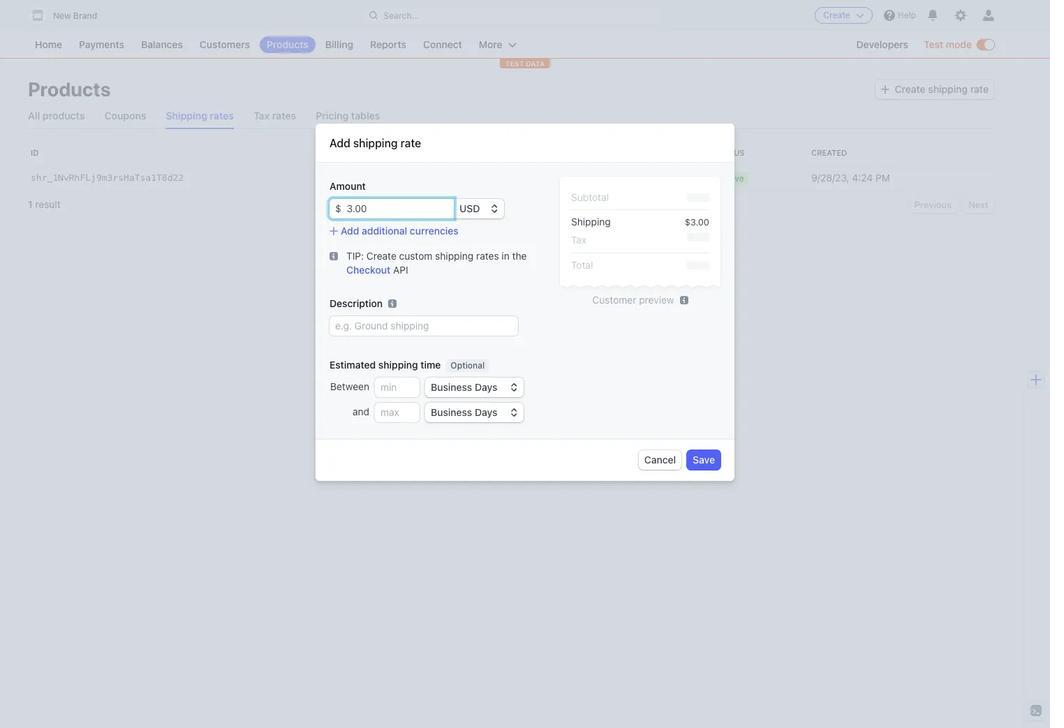 Task type: describe. For each thing, give the bounding box(es) containing it.
max text field
[[375, 403, 420, 422]]

billing
[[325, 38, 353, 50]]

optional
[[451, 360, 485, 371]]

tax rates link
[[253, 103, 296, 128]]

balances link
[[134, 36, 190, 53]]

Description text field
[[330, 316, 518, 336]]

shipping inside tip: create custom shipping rates in the checkout api
[[435, 250, 474, 262]]

test
[[505, 59, 524, 68]]

balances
[[141, 38, 183, 50]]

preview
[[639, 294, 674, 306]]

$ button
[[330, 199, 341, 219]]

shipping for shipping rates
[[166, 110, 207, 122]]

customers link
[[193, 36, 257, 53]]

payments
[[79, 38, 124, 50]]

coupons
[[104, 110, 146, 122]]

tip: create custom shipping rates in the checkout api
[[346, 250, 527, 276]]

estimated shipping time
[[330, 359, 441, 371]]

customer preview
[[592, 294, 674, 306]]

rates for tax rates
[[272, 110, 296, 122]]

tab list containing all products
[[28, 103, 994, 129]]

create for create shipping rate
[[895, 83, 926, 95]]

tax for tax rates
[[253, 110, 270, 122]]

developers
[[856, 38, 908, 50]]

all
[[28, 110, 40, 122]]

help button
[[878, 4, 922, 27]]

data
[[526, 59, 545, 68]]

0 vertical spatial description
[[382, 148, 435, 157]]

test
[[924, 38, 943, 50]]

rates for shipping rates
[[210, 110, 234, 122]]

tax rates
[[253, 110, 296, 122]]

reports link
[[363, 36, 413, 53]]

cancel
[[644, 454, 676, 466]]

between
[[330, 381, 369, 392]]

home link
[[28, 36, 69, 53]]

checkout link
[[346, 264, 390, 276]]

$3.00
[[685, 216, 709, 228]]

created
[[811, 148, 847, 157]]

coupons link
[[104, 103, 146, 128]]

create shipping rate
[[895, 83, 989, 95]]

cancel button
[[639, 450, 682, 470]]

customers
[[200, 38, 250, 50]]

total
[[571, 259, 593, 271]]

1
[[28, 198, 33, 210]]

test data
[[505, 59, 545, 68]]

tax for tax
[[571, 234, 587, 246]]

previous button
[[909, 196, 957, 213]]

save button
[[687, 450, 721, 470]]

developers link
[[849, 36, 915, 53]]

create for create
[[823, 10, 850, 20]]

shipping for add shipping rate
[[353, 137, 398, 149]]

save
[[693, 454, 715, 466]]

1 result
[[28, 198, 61, 210]]

all products link
[[28, 103, 85, 128]]

new brand
[[53, 10, 97, 21]]

shr_1nvrhflj9m3rshatsa1t8d22
[[31, 172, 184, 183]]

pricing
[[316, 110, 349, 122]]

9/28/23, 4:24 pm link
[[806, 165, 994, 191]]

0.00 text field
[[341, 199, 454, 219]]

active link
[[709, 165, 806, 191]]

$10.00
[[572, 172, 604, 184]]

more button
[[472, 36, 523, 53]]

next
[[969, 199, 989, 210]]

1 vertical spatial products
[[28, 78, 111, 101]]

more
[[479, 38, 503, 50]]

shipping rates link
[[166, 103, 234, 128]]

tables
[[351, 110, 380, 122]]

new
[[53, 10, 71, 21]]



Task type: vqa. For each thing, say whether or not it's contained in the screenshot.
Add additional currencies Add
yes



Task type: locate. For each thing, give the bounding box(es) containing it.
checkout
[[346, 264, 390, 276]]

svg image
[[881, 85, 889, 94], [330, 252, 338, 261]]

next button
[[963, 196, 994, 213]]

Search… search field
[[361, 7, 661, 24]]

1 horizontal spatial rate
[[970, 83, 989, 95]]

create shipping rate button
[[875, 80, 994, 99]]

add inside button
[[341, 225, 359, 237]]

rates left 'pricing'
[[272, 110, 296, 122]]

0 horizontal spatial svg image
[[330, 252, 338, 261]]

connect link
[[416, 36, 469, 53]]

tab list
[[28, 103, 994, 129]]

rate up 0.00 text box
[[401, 137, 421, 149]]

home
[[35, 38, 62, 50]]

mode
[[946, 38, 972, 50]]

add additional currencies
[[341, 225, 459, 237]]

1 vertical spatial create
[[895, 83, 926, 95]]

create down test
[[895, 83, 926, 95]]

add down pricing tables link
[[330, 137, 350, 149]]

0 vertical spatial rate
[[970, 83, 989, 95]]

1 vertical spatial add
[[341, 225, 359, 237]]

2 vertical spatial create
[[366, 250, 396, 262]]

status
[[715, 148, 745, 157]]

shipping up "min" "text field"
[[378, 359, 418, 371]]

1 horizontal spatial create
[[823, 10, 850, 20]]

0 horizontal spatial shipping
[[166, 110, 207, 122]]

products
[[43, 110, 85, 122]]

brand
[[73, 10, 97, 21]]

amount
[[330, 180, 366, 192]]

0 horizontal spatial products
[[28, 78, 111, 101]]

shipping inside create shipping rate button
[[928, 83, 968, 95]]

description down checkout
[[330, 297, 383, 309]]

add
[[330, 137, 350, 149], [341, 225, 359, 237]]

rates left tax rates
[[210, 110, 234, 122]]

0 vertical spatial tax
[[253, 110, 270, 122]]

0 horizontal spatial create
[[366, 250, 396, 262]]

0 horizontal spatial tax
[[253, 110, 270, 122]]

and
[[353, 406, 369, 418]]

result
[[35, 198, 61, 210]]

usd up tip: create custom shipping rates in the checkout api
[[459, 203, 480, 214]]

9/28/23,
[[811, 172, 850, 184]]

products link
[[260, 36, 315, 53]]

in
[[502, 250, 510, 262]]

api
[[393, 264, 408, 276]]

0 vertical spatial shipping
[[166, 110, 207, 122]]

9/28/23, 4:24 pm
[[811, 172, 890, 184]]

0 vertical spatial svg image
[[881, 85, 889, 94]]

svg image down developers link
[[881, 85, 889, 94]]

create
[[823, 10, 850, 20], [895, 83, 926, 95], [366, 250, 396, 262]]

1 horizontal spatial shipping
[[571, 216, 611, 228]]

add for add shipping rate
[[330, 137, 350, 149]]

1 vertical spatial svg image
[[330, 252, 338, 261]]

shipping down 'subtotal'
[[571, 216, 611, 228]]

all products
[[28, 110, 85, 122]]

shipping
[[928, 83, 968, 95], [353, 137, 398, 149], [435, 250, 474, 262], [378, 359, 418, 371]]

rate inside button
[[970, 83, 989, 95]]

rates inside tip: create custom shipping rates in the checkout api
[[476, 250, 499, 262]]

shipping rates
[[166, 110, 234, 122]]

1 vertical spatial shipping
[[571, 216, 611, 228]]

0 horizontal spatial usd
[[459, 203, 480, 214]]

id
[[31, 148, 39, 157]]

additional
[[362, 225, 407, 237]]

svg image left tip:
[[330, 252, 338, 261]]

shipping down test mode
[[928, 83, 968, 95]]

1 vertical spatial description
[[330, 297, 383, 309]]

create button
[[815, 7, 873, 24]]

2 horizontal spatial create
[[895, 83, 926, 95]]

active
[[719, 173, 744, 184]]

0 vertical spatial products
[[267, 38, 308, 50]]

subtotal
[[571, 191, 609, 203]]

rates
[[210, 110, 234, 122], [272, 110, 296, 122], [476, 250, 499, 262]]

shipping inside 'shipping rates' link
[[166, 110, 207, 122]]

add down $
[[341, 225, 359, 237]]

$10.00 usd link
[[567, 165, 709, 191]]

connect
[[423, 38, 462, 50]]

$
[[335, 203, 341, 214]]

pricing tables
[[316, 110, 380, 122]]

1 horizontal spatial products
[[267, 38, 308, 50]]

create inside tip: create custom shipping rates in the checkout api
[[366, 250, 396, 262]]

svg image inside create shipping rate button
[[881, 85, 889, 94]]

shipping for shipping
[[571, 216, 611, 228]]

tax right shipping rates
[[253, 110, 270, 122]]

shipping
[[166, 110, 207, 122], [571, 216, 611, 228]]

svg image for create shipping rate
[[881, 85, 889, 94]]

rates left in
[[476, 250, 499, 262]]

0 vertical spatial create
[[823, 10, 850, 20]]

usd button
[[454, 199, 504, 219]]

previous
[[915, 199, 952, 210]]

currencies
[[410, 225, 459, 237]]

1 vertical spatial rate
[[401, 137, 421, 149]]

4:24
[[852, 172, 873, 184]]

products up products
[[28, 78, 111, 101]]

1 horizontal spatial usd
[[606, 172, 627, 184]]

time
[[421, 359, 441, 371]]

tax inside tab list
[[253, 110, 270, 122]]

the
[[512, 250, 527, 262]]

rate
[[970, 83, 989, 95], [401, 137, 421, 149]]

custom
[[399, 250, 433, 262]]

payments link
[[72, 36, 131, 53]]

shipping right coupons
[[166, 110, 207, 122]]

pricing tables link
[[316, 103, 380, 128]]

tip:
[[346, 250, 364, 262]]

svg image for tip: create custom shipping rates in the
[[330, 252, 338, 261]]

usd inside dropdown button
[[459, 203, 480, 214]]

0 vertical spatial usd
[[606, 172, 627, 184]]

rate down mode
[[970, 83, 989, 95]]

0 horizontal spatial rate
[[401, 137, 421, 149]]

1 vertical spatial usd
[[459, 203, 480, 214]]

$10.00 usd
[[572, 172, 627, 184]]

shr_1nvrhflj9m3rshatsa1t8d22 link
[[28, 165, 377, 191]]

tax
[[253, 110, 270, 122], [571, 234, 587, 246]]

shipping for create shipping rate
[[928, 83, 968, 95]]

usd
[[606, 172, 627, 184], [459, 203, 480, 214]]

test mode
[[924, 38, 972, 50]]

1 vertical spatial tax
[[571, 234, 587, 246]]

description up 0.00 text box
[[382, 148, 435, 157]]

rate for create shipping rate
[[970, 83, 989, 95]]

0 horizontal spatial rates
[[210, 110, 234, 122]]

shipping down currencies
[[435, 250, 474, 262]]

2 horizontal spatial rates
[[476, 250, 499, 262]]

search…
[[384, 10, 419, 21]]

help
[[898, 10, 916, 20]]

1 horizontal spatial svg image
[[881, 85, 889, 94]]

description
[[382, 148, 435, 157], [330, 297, 383, 309]]

customer
[[592, 294, 636, 306]]

add additional currencies button
[[330, 224, 459, 238]]

tax up total
[[571, 234, 587, 246]]

products left "billing"
[[267, 38, 308, 50]]

pm
[[876, 172, 890, 184]]

rate for add shipping rate
[[401, 137, 421, 149]]

products
[[267, 38, 308, 50], [28, 78, 111, 101]]

min text field
[[375, 378, 420, 397]]

create up developers link
[[823, 10, 850, 20]]

billing link
[[318, 36, 360, 53]]

estimated
[[330, 359, 376, 371]]

shipping down tables
[[353, 137, 398, 149]]

1 horizontal spatial rates
[[272, 110, 296, 122]]

create up checkout "link"
[[366, 250, 396, 262]]

add for add additional currencies
[[341, 225, 359, 237]]

add shipping rate
[[330, 137, 421, 149]]

0 vertical spatial add
[[330, 137, 350, 149]]

shipping for estimated shipping time
[[378, 359, 418, 371]]

new brand button
[[28, 6, 111, 25]]

1 horizontal spatial tax
[[571, 234, 587, 246]]

usd right $10.00 on the right top
[[606, 172, 627, 184]]

reports
[[370, 38, 406, 50]]



